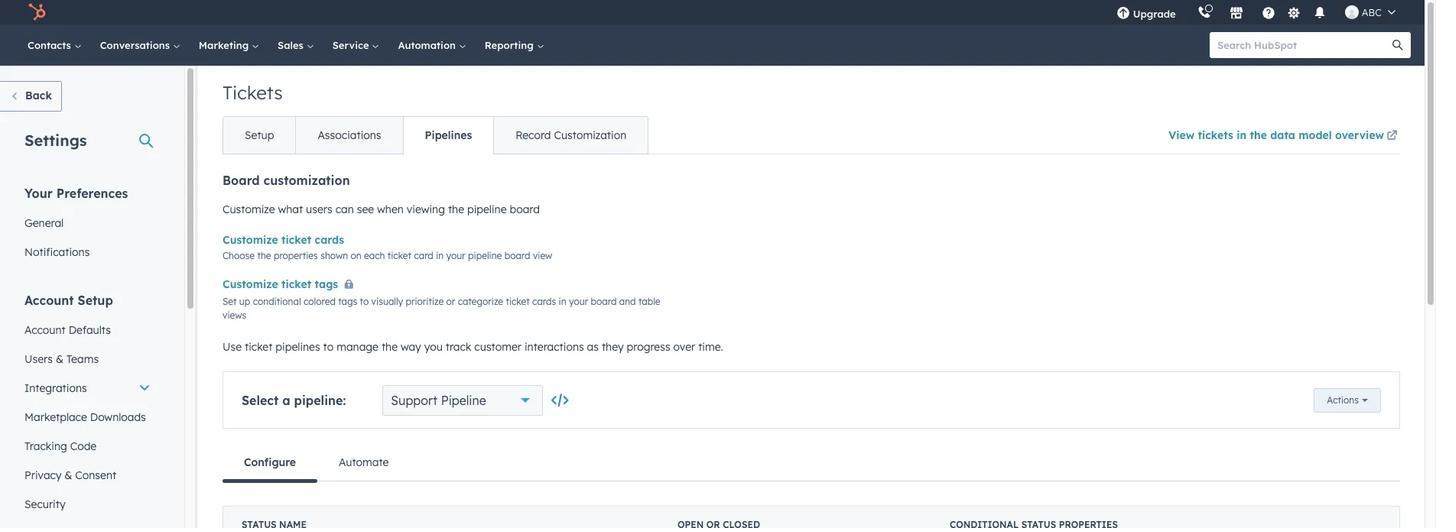 Task type: vqa. For each thing, say whether or not it's contained in the screenshot.
1st who from the bottom of the page
no



Task type: describe. For each thing, give the bounding box(es) containing it.
your inside customize ticket cards choose the properties shown on each ticket card in your pipeline board view
[[447, 250, 466, 262]]

consent
[[75, 469, 116, 483]]

a
[[282, 393, 290, 409]]

users
[[24, 353, 53, 367]]

the inside view tickets in the data model overview link
[[1251, 129, 1268, 142]]

navigation containing setup
[[223, 116, 649, 155]]

calling icon image
[[1198, 6, 1212, 20]]

tickets
[[223, 81, 283, 104]]

search image
[[1393, 40, 1404, 51]]

& for privacy
[[65, 469, 72, 483]]

automation link
[[389, 24, 476, 66]]

downloads
[[90, 411, 146, 425]]

security link
[[15, 490, 160, 520]]

reporting link
[[476, 24, 554, 66]]

shown
[[321, 250, 348, 262]]

the left way on the bottom of the page
[[382, 341, 398, 354]]

tracking code link
[[15, 432, 160, 461]]

abc
[[1363, 6, 1383, 18]]

marketing
[[199, 39, 252, 51]]

tracking code
[[24, 440, 97, 454]]

general
[[24, 217, 64, 230]]

views
[[223, 310, 246, 321]]

can
[[336, 203, 354, 217]]

ticket for pipelines
[[245, 341, 273, 354]]

contacts link
[[18, 24, 91, 66]]

associations link
[[296, 117, 403, 154]]

marketing link
[[190, 24, 269, 66]]

pipeline:
[[294, 393, 346, 409]]

select
[[242, 393, 279, 409]]

customize for customize what users can see when viewing the pipeline board
[[223, 203, 275, 217]]

account for account setup
[[24, 293, 74, 308]]

privacy & consent
[[24, 469, 116, 483]]

time.
[[699, 341, 724, 354]]

you
[[424, 341, 443, 354]]

defaults
[[69, 324, 111, 337]]

marketplaces image
[[1230, 7, 1244, 21]]

customization
[[554, 129, 627, 142]]

view tickets in the data model overview link
[[1169, 119, 1401, 154]]

interactions
[[525, 341, 584, 354]]

view
[[1169, 129, 1195, 142]]

menu containing abc
[[1106, 0, 1407, 24]]

customize for customize ticket cards choose the properties shown on each ticket card in your pipeline board view
[[223, 233, 278, 247]]

viewing
[[407, 203, 445, 217]]

tags inside button
[[315, 278, 338, 292]]

pipelines link
[[403, 117, 494, 154]]

progress
[[627, 341, 671, 354]]

link opens in a new window image
[[1388, 131, 1398, 142]]

setup inside setup link
[[245, 129, 274, 142]]

choose
[[223, 250, 255, 262]]

select a pipeline:
[[242, 393, 346, 409]]

see
[[357, 203, 374, 217]]

board
[[223, 173, 260, 188]]

back
[[25, 89, 52, 103]]

conditional
[[253, 296, 301, 308]]

automate
[[339, 456, 389, 470]]

your
[[24, 186, 53, 201]]

marketplace downloads link
[[15, 403, 160, 432]]

notifications
[[24, 246, 90, 259]]

setup inside account setup element
[[78, 293, 113, 308]]

board customization
[[223, 173, 350, 188]]

& for users
[[56, 353, 63, 367]]

support pipeline
[[391, 393, 486, 409]]

record customization
[[516, 129, 627, 142]]

cards inside customize ticket cards choose the properties shown on each ticket card in your pipeline board view
[[315, 233, 344, 247]]

integrations
[[24, 382, 87, 396]]

hubspot link
[[18, 3, 57, 21]]

actions
[[1328, 395, 1360, 406]]

support pipeline button
[[383, 386, 544, 416]]

notifications button
[[1307, 0, 1333, 24]]

pipeline inside customize ticket cards choose the properties shown on each ticket card in your pipeline board view
[[468, 250, 502, 262]]

over
[[674, 341, 696, 354]]

tags inside set up conditional colored tags to visually prioritize or categorize ticket cards in your board and table views
[[338, 296, 358, 308]]

pipelines
[[276, 341, 320, 354]]

board for cards
[[505, 250, 531, 262]]

code
[[70, 440, 97, 454]]

preferences
[[56, 186, 128, 201]]

table
[[639, 296, 661, 308]]

automation
[[398, 39, 459, 51]]

privacy
[[24, 469, 62, 483]]

customize ticket cards choose the properties shown on each ticket card in your pipeline board view
[[223, 233, 553, 262]]

service
[[333, 39, 372, 51]]

automate link
[[318, 445, 410, 481]]

visually
[[372, 296, 403, 308]]

back link
[[0, 81, 62, 112]]

customization
[[264, 173, 350, 188]]

when
[[377, 203, 404, 217]]



Task type: locate. For each thing, give the bounding box(es) containing it.
ticket up properties
[[282, 233, 312, 247]]

reporting
[[485, 39, 537, 51]]

navigation
[[223, 116, 649, 155]]

notifications image
[[1314, 7, 1327, 21]]

2 vertical spatial customize
[[223, 278, 278, 292]]

ticket left card
[[388, 250, 412, 262]]

customize up choose
[[223, 233, 278, 247]]

0 horizontal spatial setup
[[78, 293, 113, 308]]

3 customize from the top
[[223, 278, 278, 292]]

1 vertical spatial tags
[[338, 296, 358, 308]]

to left the 'manage'
[[323, 341, 334, 354]]

security
[[24, 498, 66, 512]]

in right tickets
[[1237, 129, 1247, 142]]

set
[[223, 296, 237, 308]]

account defaults link
[[15, 316, 160, 345]]

ticket inside set up conditional colored tags to visually prioritize or categorize ticket cards in your board and table views
[[506, 296, 530, 308]]

in up interactions
[[559, 296, 567, 308]]

the right viewing
[[448, 203, 464, 217]]

to left visually
[[360, 296, 369, 308]]

& right the users
[[56, 353, 63, 367]]

0 horizontal spatial in
[[436, 250, 444, 262]]

2 vertical spatial in
[[559, 296, 567, 308]]

0 vertical spatial to
[[360, 296, 369, 308]]

setup link
[[223, 117, 296, 154]]

way
[[401, 341, 421, 354]]

service link
[[323, 24, 389, 66]]

cards down view
[[533, 296, 556, 308]]

marketplaces button
[[1221, 0, 1253, 24]]

upgrade image
[[1117, 7, 1131, 21]]

account for account defaults
[[24, 324, 66, 337]]

1 vertical spatial customize
[[223, 233, 278, 247]]

1 vertical spatial in
[[436, 250, 444, 262]]

0 vertical spatial cards
[[315, 233, 344, 247]]

cards inside set up conditional colored tags to visually prioritize or categorize ticket cards in your board and table views
[[533, 296, 556, 308]]

the down customize ticket cards button
[[257, 250, 271, 262]]

help image
[[1262, 7, 1276, 21]]

pipeline right viewing
[[467, 203, 507, 217]]

account
[[24, 293, 74, 308], [24, 324, 66, 337]]

manage
[[337, 341, 379, 354]]

cards
[[315, 233, 344, 247], [533, 296, 556, 308]]

customize inside customize ticket tags button
[[223, 278, 278, 292]]

tags
[[315, 278, 338, 292], [338, 296, 358, 308]]

they
[[602, 341, 624, 354]]

upgrade
[[1134, 8, 1177, 20]]

your
[[447, 250, 466, 262], [569, 296, 589, 308]]

privacy & consent link
[[15, 461, 160, 490]]

integrations button
[[15, 374, 160, 403]]

customize ticket tags button
[[223, 275, 360, 295]]

actions button
[[1315, 389, 1382, 413]]

2 account from the top
[[24, 324, 66, 337]]

settings image
[[1288, 7, 1302, 20]]

colored
[[304, 296, 336, 308]]

account setup
[[24, 293, 113, 308]]

help button
[[1256, 0, 1282, 24]]

ticket for cards
[[282, 233, 312, 247]]

hubspot image
[[28, 3, 46, 21]]

0 horizontal spatial cards
[[315, 233, 344, 247]]

0 horizontal spatial to
[[323, 341, 334, 354]]

1 vertical spatial to
[[323, 341, 334, 354]]

tab list
[[223, 445, 1401, 483]]

as
[[587, 341, 599, 354]]

support
[[391, 393, 438, 409]]

1 account from the top
[[24, 293, 74, 308]]

in right card
[[436, 250, 444, 262]]

1 vertical spatial &
[[65, 469, 72, 483]]

0 vertical spatial &
[[56, 353, 63, 367]]

calling icon button
[[1192, 2, 1218, 22]]

1 horizontal spatial in
[[559, 296, 567, 308]]

board left view
[[505, 250, 531, 262]]

use
[[223, 341, 242, 354]]

0 vertical spatial tags
[[315, 278, 338, 292]]

pipeline
[[441, 393, 486, 409]]

board up view
[[510, 203, 540, 217]]

pipeline
[[467, 203, 507, 217], [468, 250, 502, 262]]

1 vertical spatial account
[[24, 324, 66, 337]]

customize for customize ticket tags
[[223, 278, 278, 292]]

customize up up
[[223, 278, 278, 292]]

cards up shown
[[315, 233, 344, 247]]

customize ticket cards button
[[223, 231, 344, 249]]

1 customize from the top
[[223, 203, 275, 217]]

users & teams link
[[15, 345, 160, 374]]

to inside set up conditional colored tags to visually prioritize or categorize ticket cards in your board and table views
[[360, 296, 369, 308]]

board inside set up conditional colored tags to visually prioritize or categorize ticket cards in your board and table views
[[591, 296, 617, 308]]

setup
[[245, 129, 274, 142], [78, 293, 113, 308]]

your right card
[[447, 250, 466, 262]]

0 vertical spatial customize
[[223, 203, 275, 217]]

board inside customize ticket cards choose the properties shown on each ticket card in your pipeline board view
[[505, 250, 531, 262]]

on
[[351, 250, 362, 262]]

ticket up the conditional
[[282, 278, 312, 292]]

setup down tickets
[[245, 129, 274, 142]]

your up as
[[569, 296, 589, 308]]

customize inside customize ticket cards choose the properties shown on each ticket card in your pipeline board view
[[223, 233, 278, 247]]

general link
[[15, 209, 160, 238]]

Search HubSpot search field
[[1211, 32, 1398, 58]]

1 vertical spatial setup
[[78, 293, 113, 308]]

configure
[[244, 456, 296, 470]]

account up the users
[[24, 324, 66, 337]]

1 vertical spatial pipeline
[[468, 250, 502, 262]]

customize down 'board'
[[223, 203, 275, 217]]

pipeline up categorize
[[468, 250, 502, 262]]

conversations link
[[91, 24, 190, 66]]

search button
[[1386, 32, 1412, 58]]

marketplace downloads
[[24, 411, 146, 425]]

ticket right use at the bottom left of page
[[245, 341, 273, 354]]

0 vertical spatial in
[[1237, 129, 1247, 142]]

to
[[360, 296, 369, 308], [323, 341, 334, 354]]

configure link
[[223, 445, 318, 483]]

in inside view tickets in the data model overview link
[[1237, 129, 1247, 142]]

brad klo image
[[1346, 5, 1360, 19]]

customize ticket tags
[[223, 278, 338, 292]]

1 vertical spatial board
[[505, 250, 531, 262]]

up
[[239, 296, 250, 308]]

the left data
[[1251, 129, 1268, 142]]

teams
[[66, 353, 99, 367]]

1 horizontal spatial cards
[[533, 296, 556, 308]]

setup up the defaults
[[78, 293, 113, 308]]

menu
[[1106, 0, 1407, 24]]

2 customize from the top
[[223, 233, 278, 247]]

account up account defaults
[[24, 293, 74, 308]]

use ticket pipelines to manage the way you track customer interactions as they progress over time.
[[223, 341, 724, 354]]

0 horizontal spatial your
[[447, 250, 466, 262]]

0 vertical spatial your
[[447, 250, 466, 262]]

board for conditional
[[591, 296, 617, 308]]

sales link
[[269, 24, 323, 66]]

&
[[56, 353, 63, 367], [65, 469, 72, 483]]

the inside customize ticket cards choose the properties shown on each ticket card in your pipeline board view
[[257, 250, 271, 262]]

ticket for tags
[[282, 278, 312, 292]]

tickets
[[1199, 129, 1234, 142]]

1 horizontal spatial setup
[[245, 129, 274, 142]]

what
[[278, 203, 303, 217]]

sales
[[278, 39, 307, 51]]

link opens in a new window image
[[1388, 128, 1398, 146]]

record
[[516, 129, 551, 142]]

or
[[447, 296, 456, 308]]

1 vertical spatial your
[[569, 296, 589, 308]]

model
[[1299, 129, 1333, 142]]

& right privacy
[[65, 469, 72, 483]]

ticket
[[282, 233, 312, 247], [388, 250, 412, 262], [282, 278, 312, 292], [506, 296, 530, 308], [245, 341, 273, 354]]

customer
[[475, 341, 522, 354]]

settings link
[[1285, 4, 1304, 20]]

2 vertical spatial board
[[591, 296, 617, 308]]

ticket right categorize
[[506, 296, 530, 308]]

view tickets in the data model overview
[[1169, 129, 1385, 142]]

record customization link
[[494, 117, 648, 154]]

associations
[[318, 129, 381, 142]]

overview
[[1336, 129, 1385, 142]]

properties
[[274, 250, 318, 262]]

2 horizontal spatial in
[[1237, 129, 1247, 142]]

1 horizontal spatial &
[[65, 469, 72, 483]]

pipelines
[[425, 129, 472, 142]]

tracking
[[24, 440, 67, 454]]

0 vertical spatial setup
[[245, 129, 274, 142]]

tab list containing configure
[[223, 445, 1401, 483]]

tags up colored
[[315, 278, 338, 292]]

contacts
[[28, 39, 74, 51]]

0 vertical spatial pipeline
[[467, 203, 507, 217]]

ticket inside customize ticket tags button
[[282, 278, 312, 292]]

your inside set up conditional colored tags to visually prioritize or categorize ticket cards in your board and table views
[[569, 296, 589, 308]]

board left the and
[[591, 296, 617, 308]]

account setup element
[[15, 292, 160, 520]]

marketplace
[[24, 411, 87, 425]]

1 horizontal spatial to
[[360, 296, 369, 308]]

tags right colored
[[338, 296, 358, 308]]

0 vertical spatial board
[[510, 203, 540, 217]]

conversations
[[100, 39, 173, 51]]

board customization element
[[223, 173, 1401, 323]]

set up conditional colored tags to visually prioritize or categorize ticket cards in your board and table views
[[223, 296, 661, 321]]

1 vertical spatial cards
[[533, 296, 556, 308]]

1 horizontal spatial your
[[569, 296, 589, 308]]

your preferences element
[[15, 185, 160, 267]]

in inside set up conditional colored tags to visually prioritize or categorize ticket cards in your board and table views
[[559, 296, 567, 308]]

open popover to copy the internal identifier of the stage. image
[[553, 394, 568, 409]]

0 vertical spatial account
[[24, 293, 74, 308]]

0 horizontal spatial &
[[56, 353, 63, 367]]

in inside customize ticket cards choose the properties shown on each ticket card in your pipeline board view
[[436, 250, 444, 262]]



